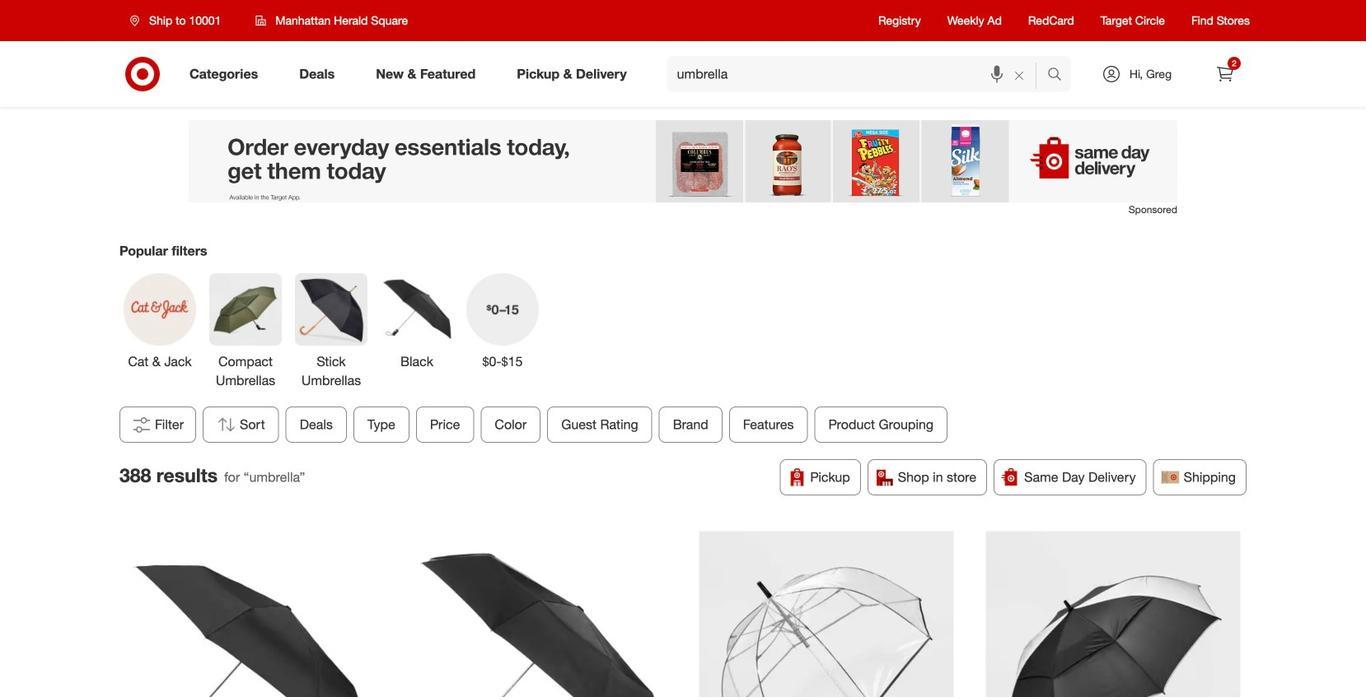 Task type: vqa. For each thing, say whether or not it's contained in the screenshot.
the left $35
no



Task type: describe. For each thing, give the bounding box(es) containing it.
advertisement element
[[189, 120, 1178, 203]]

What can we help you find? suggestions appear below search field
[[667, 56, 1051, 92]]



Task type: locate. For each thing, give the bounding box(es) containing it.
shedrain golf umbrella image
[[986, 532, 1241, 698], [986, 532, 1241, 698]]

totes one-touch auto open close eco compact umbrella - black image
[[412, 532, 667, 698], [412, 532, 667, 698]]

shedrain bubble umbrella - clear image
[[699, 532, 954, 698], [699, 532, 954, 698]]

totes super mini manual eco compact umbrella - black image
[[126, 532, 380, 698], [126, 532, 380, 698]]



